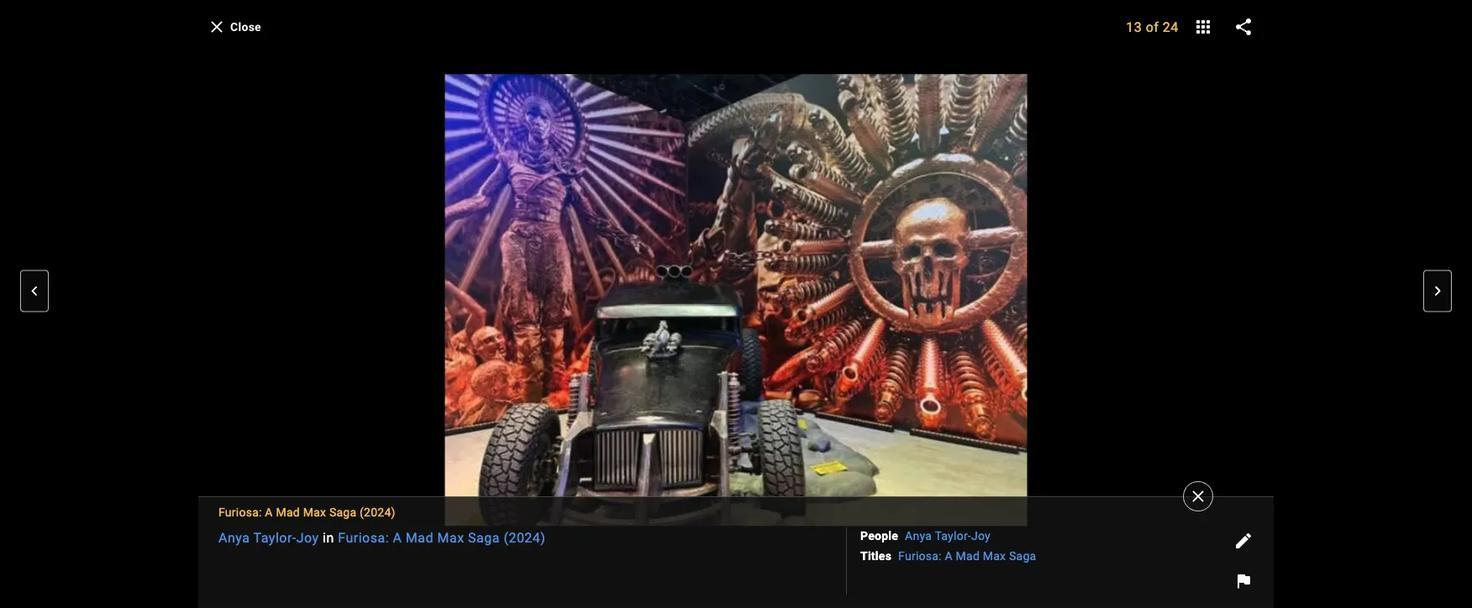 Task type: describe. For each thing, give the bounding box(es) containing it.
close image
[[1189, 487, 1209, 507]]

furiosa: inside people anya taylor-joy titles furiosa: a mad max saga
[[899, 549, 942, 563]]

clear image
[[207, 17, 227, 37]]

titles
[[861, 549, 892, 563]]

previous image
[[24, 281, 45, 302]]

people
[[861, 529, 899, 543]]

13
[[1127, 19, 1143, 35]]

anya taylor-joy in furiosa: a mad max saga (2024)
[[219, 530, 546, 546]]

in
[[323, 530, 334, 546]]

anya inside people anya taylor-joy titles furiosa: a mad max saga
[[905, 529, 932, 543]]

people anya taylor-joy titles furiosa: a mad max saga
[[861, 529, 1037, 563]]

furiosa: a mad max saga button
[[899, 548, 1037, 565]]

1 horizontal spatial furiosa:
[[338, 530, 389, 546]]

1 horizontal spatial a
[[393, 530, 402, 546]]

0 vertical spatial a
[[265, 506, 273, 520]]

24
[[1163, 19, 1179, 35]]

furiosa: a mad max saga (2024) link
[[338, 530, 546, 546]]

0 vertical spatial max
[[303, 506, 326, 520]]

report image image
[[1234, 572, 1254, 592]]

max inside people anya taylor-joy titles furiosa: a mad max saga
[[983, 549, 1006, 563]]

of
[[1146, 19, 1160, 35]]

taylor- inside people anya taylor-joy titles furiosa: a mad max saga
[[935, 529, 972, 543]]

mad inside people anya taylor-joy titles furiosa: a mad max saga
[[956, 549, 980, 563]]



Task type: locate. For each thing, give the bounding box(es) containing it.
furiosa: up anya taylor-joy link
[[219, 506, 262, 520]]

1 horizontal spatial joy
[[972, 529, 991, 543]]

1 vertical spatial a
[[393, 530, 402, 546]]

0 horizontal spatial mad
[[276, 506, 300, 520]]

furiosa: down anya taylor-joy button
[[899, 549, 942, 563]]

13 of 24
[[1127, 19, 1179, 35]]

saga
[[329, 506, 357, 520], [468, 530, 500, 546], [1010, 549, 1037, 563]]

main content containing 13 of 24
[[0, 0, 1473, 609]]

1 horizontal spatial max
[[438, 530, 465, 546]]

1 vertical spatial (2024)
[[504, 530, 546, 546]]

1 horizontal spatial taylor-
[[935, 529, 972, 543]]

taylor- down furiosa: a mad max saga (2024)
[[254, 530, 297, 546]]

anya right people
[[905, 529, 932, 543]]

0 horizontal spatial a
[[265, 506, 273, 520]]

1 horizontal spatial (2024)
[[504, 530, 546, 546]]

2 horizontal spatial saga
[[1010, 549, 1037, 563]]

anya taylor-joy button
[[905, 528, 991, 545]]

max
[[303, 506, 326, 520], [438, 530, 465, 546], [983, 549, 1006, 563]]

furiosa:
[[219, 506, 262, 520], [338, 530, 389, 546], [899, 549, 942, 563]]

2 vertical spatial a
[[945, 549, 953, 563]]

saga inside people anya taylor-joy titles furiosa: a mad max saga
[[1010, 549, 1037, 563]]

next image
[[1428, 281, 1448, 302]]

a inside people anya taylor-joy titles furiosa: a mad max saga
[[945, 549, 953, 563]]

2 horizontal spatial max
[[983, 549, 1006, 563]]

a right in
[[393, 530, 402, 546]]

anya
[[905, 529, 932, 543], [219, 530, 250, 546]]

2 vertical spatial max
[[983, 549, 1006, 563]]

joy left in
[[297, 530, 319, 546]]

0 vertical spatial saga
[[329, 506, 357, 520]]

1 vertical spatial max
[[438, 530, 465, 546]]

2 horizontal spatial mad
[[956, 549, 980, 563]]

0 horizontal spatial max
[[303, 506, 326, 520]]

joy inside people anya taylor-joy titles furiosa: a mad max saga
[[972, 529, 991, 543]]

1 vertical spatial saga
[[468, 530, 500, 546]]

furiosa: right in
[[338, 530, 389, 546]]

0 horizontal spatial (2024)
[[360, 506, 396, 520]]

share on social media image
[[1234, 17, 1254, 37]]

mad
[[276, 506, 300, 520], [406, 530, 434, 546], [956, 549, 980, 563]]

edit tags image
[[1234, 531, 1254, 551]]

anya down furiosa: a mad max saga (2024)
[[219, 530, 250, 546]]

1 horizontal spatial mad
[[406, 530, 434, 546]]

taylor-
[[935, 529, 972, 543], [254, 530, 297, 546]]

0 vertical spatial furiosa:
[[219, 506, 262, 520]]

1 vertical spatial mad
[[406, 530, 434, 546]]

0 vertical spatial mad
[[276, 506, 300, 520]]

furiosa: a mad max saga (2024)
[[219, 506, 396, 520]]

a
[[265, 506, 273, 520], [393, 530, 402, 546], [945, 549, 953, 563]]

0 horizontal spatial furiosa:
[[219, 506, 262, 520]]

taylor- up furiosa: a mad max saga button
[[935, 529, 972, 543]]

joy
[[972, 529, 991, 543], [297, 530, 319, 546]]

2 vertical spatial mad
[[956, 549, 980, 563]]

anya taylor-joy link
[[219, 530, 319, 546]]

main content
[[0, 0, 1473, 609]]

2 horizontal spatial furiosa:
[[899, 549, 942, 563]]

1 vertical spatial furiosa:
[[338, 530, 389, 546]]

1 horizontal spatial anya
[[905, 529, 932, 543]]

2 horizontal spatial a
[[945, 549, 953, 563]]

a up anya taylor-joy link
[[265, 506, 273, 520]]

0 vertical spatial (2024)
[[360, 506, 396, 520]]

0 horizontal spatial joy
[[297, 530, 319, 546]]

a down anya taylor-joy button
[[945, 549, 953, 563]]

0 horizontal spatial saga
[[329, 506, 357, 520]]

close button
[[198, 12, 275, 42]]

0 horizontal spatial anya
[[219, 530, 250, 546]]

close
[[230, 20, 261, 33]]

1 horizontal spatial saga
[[468, 530, 500, 546]]

0 horizontal spatial taylor-
[[254, 530, 297, 546]]

2 vertical spatial furiosa:
[[899, 549, 942, 563]]

(2024)
[[360, 506, 396, 520], [504, 530, 546, 546]]

2 vertical spatial saga
[[1010, 549, 1037, 563]]

gallery image
[[1194, 17, 1214, 37]]

joy up furiosa: a mad max saga button
[[972, 529, 991, 543]]



Task type: vqa. For each thing, say whether or not it's contained in the screenshot.
into to the top
no



